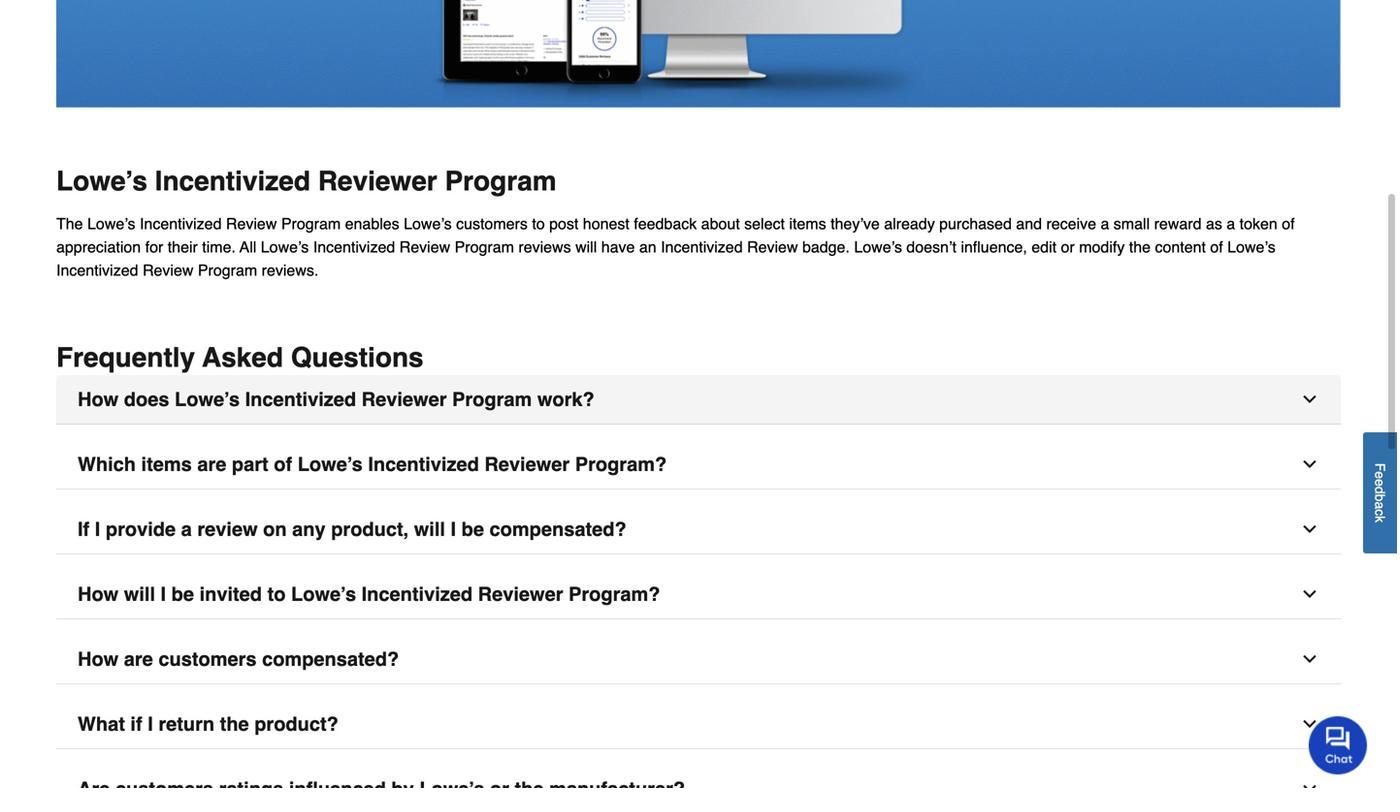 Task type: locate. For each thing, give the bounding box(es) containing it.
provide
[[106, 519, 176, 541]]

1 horizontal spatial customers
[[456, 215, 528, 233]]

customers inside button
[[158, 649, 257, 671]]

2 how from the top
[[78, 584, 119, 606]]

1 horizontal spatial are
[[197, 454, 226, 476]]

be inside button
[[171, 584, 194, 606]]

items inside the lowe's incentivized review program enables lowe's customers to post honest feedback about select items they've already purchased and receive a small reward as a token of appreciation for their time. all lowe's incentivized review program reviews will have an incentivized review badge. lowe's doesn't influence, edit or modify the content of lowe's incentivized review program reviews.
[[789, 215, 826, 233]]

any
[[292, 519, 326, 541]]

0 vertical spatial program?
[[575, 454, 667, 476]]

chevron down image inside how does lowe's incentivized reviewer program work? button
[[1300, 390, 1319, 409]]

incentivized down enables
[[313, 238, 395, 256]]

does
[[124, 389, 169, 411]]

2 vertical spatial how
[[78, 649, 119, 671]]

1 vertical spatial how
[[78, 584, 119, 606]]

will down provide
[[124, 584, 155, 606]]

0 vertical spatial how
[[78, 389, 119, 411]]

0 horizontal spatial the
[[220, 714, 249, 736]]

2 vertical spatial of
[[274, 454, 292, 476]]

lowe's down any
[[291, 584, 356, 606]]

the right return
[[220, 714, 249, 736]]

c
[[1372, 509, 1388, 516]]

0 horizontal spatial will
[[124, 584, 155, 606]]

1 chevron down image from the top
[[1300, 390, 1319, 409]]

customers up reviews
[[456, 215, 528, 233]]

0 vertical spatial to
[[532, 215, 545, 233]]

chevron down image for work?
[[1300, 390, 1319, 409]]

f e e d b a c k
[[1372, 463, 1388, 523]]

be
[[461, 519, 484, 541], [171, 584, 194, 606]]

program?
[[575, 454, 667, 476], [569, 584, 660, 606]]

0 vertical spatial will
[[575, 238, 597, 256]]

their
[[168, 238, 198, 256]]

lowe's incentivized reviewer program
[[56, 166, 556, 197]]

will
[[575, 238, 597, 256], [414, 519, 445, 541], [124, 584, 155, 606]]

customers up what if i return the product?
[[158, 649, 257, 671]]

to up reviews
[[532, 215, 545, 233]]

content
[[1155, 238, 1206, 256]]

program
[[445, 166, 556, 197], [281, 215, 341, 233], [455, 238, 514, 256], [198, 262, 257, 279], [452, 389, 532, 411]]

0 vertical spatial items
[[789, 215, 826, 233]]

incentivized up time. in the left of the page
[[155, 166, 310, 197]]

program down time. in the left of the page
[[198, 262, 257, 279]]

program left work? on the left
[[452, 389, 532, 411]]

chevron down image inside which items are part of lowe's incentivized reviewer program? button
[[1300, 455, 1319, 474]]

a up modify
[[1101, 215, 1109, 233]]

1 vertical spatial the
[[220, 714, 249, 736]]

or
[[1061, 238, 1075, 256]]

of down the as
[[1210, 238, 1223, 256]]

post
[[549, 215, 579, 233]]

of right the part
[[274, 454, 292, 476]]

1 horizontal spatial be
[[461, 519, 484, 541]]

e up b
[[1372, 479, 1388, 487]]

chevron down image inside if i provide a review on any product, will i be compensated? button
[[1300, 520, 1319, 539]]

program inside button
[[452, 389, 532, 411]]

about
[[701, 215, 740, 233]]

chevron down image
[[1300, 390, 1319, 409], [1300, 455, 1319, 474], [1300, 520, 1319, 539], [1300, 585, 1319, 604], [1300, 650, 1319, 669], [1300, 715, 1319, 734]]

0 horizontal spatial be
[[171, 584, 194, 606]]

4 chevron down image from the top
[[1300, 585, 1319, 604]]

1 vertical spatial customers
[[158, 649, 257, 671]]

to right invited
[[267, 584, 286, 606]]

2 e from the top
[[1372, 479, 1388, 487]]

e
[[1372, 472, 1388, 479], [1372, 479, 1388, 487]]

a inside button
[[181, 519, 192, 541]]

of
[[1282, 215, 1295, 233], [1210, 238, 1223, 256], [274, 454, 292, 476]]

product?
[[254, 714, 338, 736]]

1 vertical spatial items
[[141, 454, 192, 476]]

1 horizontal spatial of
[[1210, 238, 1223, 256]]

reviews
[[518, 238, 571, 256]]

how for how will i be invited to lowe's incentivized reviewer program?
[[78, 584, 119, 606]]

chevron down image inside how will i be invited to lowe's incentivized reviewer program? button
[[1300, 585, 1319, 604]]

be inside button
[[461, 519, 484, 541]]

the lowe's incentivized review program enables lowe's customers to post honest feedback about select items they've already purchased and receive a small reward as a token of appreciation for their time. all lowe's incentivized review program reviews will have an incentivized review badge. lowe's doesn't influence, edit or modify the content of lowe's incentivized review program reviews.
[[56, 215, 1295, 279]]

1 horizontal spatial to
[[532, 215, 545, 233]]

incentivized up product,
[[368, 454, 479, 476]]

items inside button
[[141, 454, 192, 476]]

on
[[263, 519, 287, 541]]

are
[[197, 454, 226, 476], [124, 649, 153, 671]]

1 vertical spatial will
[[414, 519, 445, 541]]

select
[[744, 215, 785, 233]]

1 vertical spatial to
[[267, 584, 286, 606]]

lowe's
[[56, 166, 147, 197], [87, 215, 135, 233], [404, 215, 452, 233], [261, 238, 309, 256], [854, 238, 902, 256], [1227, 238, 1275, 256], [175, 389, 240, 411], [298, 454, 363, 476], [291, 584, 356, 606]]

lowe's down token
[[1227, 238, 1275, 256]]

f
[[1372, 463, 1388, 472]]

2 horizontal spatial will
[[575, 238, 597, 256]]

incentivized down product,
[[361, 584, 473, 606]]

how up what
[[78, 649, 119, 671]]

influence,
[[961, 238, 1027, 256]]

if i provide a review on any product, will i be compensated? button
[[56, 505, 1341, 555]]

work?
[[537, 389, 594, 411]]

5 chevron down image from the top
[[1300, 650, 1319, 669]]

token
[[1239, 215, 1277, 233]]

will right product,
[[414, 519, 445, 541]]

which items are part of lowe's incentivized reviewer program? button
[[56, 440, 1341, 490]]

0 horizontal spatial customers
[[158, 649, 257, 671]]

0 vertical spatial be
[[461, 519, 484, 541]]

customers
[[456, 215, 528, 233], [158, 649, 257, 671]]

6 chevron down image from the top
[[1300, 715, 1319, 734]]

0 vertical spatial customers
[[456, 215, 528, 233]]

appreciation
[[56, 238, 141, 256]]

will down honest
[[575, 238, 597, 256]]

the
[[56, 215, 83, 233]]

to
[[532, 215, 545, 233], [267, 584, 286, 606]]

what if i return the product?
[[78, 714, 338, 736]]

1 vertical spatial of
[[1210, 238, 1223, 256]]

3 chevron down image from the top
[[1300, 520, 1319, 539]]

1 vertical spatial be
[[171, 584, 194, 606]]

they've
[[831, 215, 880, 233]]

are left the part
[[197, 454, 226, 476]]

program? inside button
[[575, 454, 667, 476]]

reward
[[1154, 215, 1202, 233]]

1 horizontal spatial compensated?
[[489, 519, 626, 541]]

will inside the lowe's incentivized review program enables lowe's customers to post honest feedback about select items they've already purchased and receive a small reward as a token of appreciation for their time. all lowe's incentivized review program reviews will have an incentivized review badge. lowe's doesn't influence, edit or modify the content of lowe's incentivized review program reviews.
[[575, 238, 597, 256]]

0 vertical spatial the
[[1129, 238, 1151, 256]]

if
[[130, 714, 142, 736]]

0 horizontal spatial compensated?
[[262, 649, 399, 671]]

1 how from the top
[[78, 389, 119, 411]]

customers inside the lowe's incentivized review program enables lowe's customers to post honest feedback about select items they've already purchased and receive a small reward as a token of appreciation for their time. all lowe's incentivized review program reviews will have an incentivized review badge. lowe's doesn't influence, edit or modify the content of lowe's incentivized review program reviews.
[[456, 215, 528, 233]]

part
[[232, 454, 268, 476]]

1 vertical spatial are
[[124, 649, 153, 671]]

1 horizontal spatial items
[[789, 215, 826, 233]]

how
[[78, 389, 119, 411], [78, 584, 119, 606], [78, 649, 119, 671]]

items up badge.
[[789, 215, 826, 233]]

lowe's down "they've"
[[854, 238, 902, 256]]

i left invited
[[161, 584, 166, 606]]

frequently asked questions
[[56, 343, 424, 374]]

how inside button
[[78, 584, 119, 606]]

how down the if
[[78, 584, 119, 606]]

how are customers compensated? button
[[56, 635, 1341, 685]]

2 vertical spatial will
[[124, 584, 155, 606]]

0 horizontal spatial are
[[124, 649, 153, 671]]

incentivized inside button
[[361, 584, 473, 606]]

edit
[[1032, 238, 1057, 256]]

2 chevron down image from the top
[[1300, 455, 1319, 474]]

0 horizontal spatial of
[[274, 454, 292, 476]]

3 how from the top
[[78, 649, 119, 671]]

1 vertical spatial compensated?
[[262, 649, 399, 671]]

i right if
[[148, 714, 153, 736]]

compensated?
[[489, 519, 626, 541], [262, 649, 399, 671]]

a up k
[[1372, 502, 1388, 509]]

review
[[226, 215, 277, 233], [399, 238, 450, 256], [747, 238, 798, 256], [143, 262, 193, 279]]

items right the which
[[141, 454, 192, 476]]

which items are part of lowe's incentivized reviewer program?
[[78, 454, 667, 476]]

time.
[[202, 238, 236, 256]]

e up the d
[[1372, 472, 1388, 479]]

incentivized
[[155, 166, 310, 197], [140, 215, 222, 233], [313, 238, 395, 256], [661, 238, 743, 256], [56, 262, 138, 279], [245, 389, 356, 411], [368, 454, 479, 476], [361, 584, 473, 606]]

an
[[639, 238, 656, 256]]

0 horizontal spatial items
[[141, 454, 192, 476]]

a
[[1101, 215, 1109, 233], [1227, 215, 1235, 233], [1372, 502, 1388, 509], [181, 519, 192, 541]]

i
[[95, 519, 100, 541], [451, 519, 456, 541], [161, 584, 166, 606], [148, 714, 153, 736]]

0 vertical spatial are
[[197, 454, 226, 476]]

asked
[[202, 343, 283, 374]]

a left review
[[181, 519, 192, 541]]

1 vertical spatial program?
[[569, 584, 660, 606]]

items
[[789, 215, 826, 233], [141, 454, 192, 476]]

questions
[[291, 343, 424, 374]]

are up if
[[124, 649, 153, 671]]

a inside button
[[1372, 502, 1388, 509]]

receive
[[1046, 215, 1096, 233]]

0 horizontal spatial to
[[267, 584, 286, 606]]

1 horizontal spatial the
[[1129, 238, 1151, 256]]

return
[[158, 714, 215, 736]]

reviewer
[[318, 166, 437, 197], [362, 389, 447, 411], [484, 454, 570, 476], [478, 584, 563, 606]]

of right token
[[1282, 215, 1295, 233]]

0 vertical spatial of
[[1282, 215, 1295, 233]]

and
[[1016, 215, 1042, 233]]

1 horizontal spatial will
[[414, 519, 445, 541]]

the down small
[[1129, 238, 1151, 256]]

how left does
[[78, 389, 119, 411]]

f e e d b a c k button
[[1363, 433, 1397, 554]]

the
[[1129, 238, 1151, 256], [220, 714, 249, 736]]



Task type: vqa. For each thing, say whether or not it's contained in the screenshot.
Program
yes



Task type: describe. For each thing, give the bounding box(es) containing it.
0 vertical spatial compensated?
[[489, 519, 626, 541]]

are inside how are customers compensated? button
[[124, 649, 153, 671]]

reviewer inside button
[[478, 584, 563, 606]]

a computer monitor, tablet and smartphone with various rating icons around them. image
[[56, 0, 1341, 108]]

lowe's inside button
[[291, 584, 356, 606]]

lowe's down how does lowe's incentivized reviewer program work?
[[298, 454, 363, 476]]

lowe's down frequently asked questions
[[175, 389, 240, 411]]

small
[[1114, 215, 1150, 233]]

how are customers compensated?
[[78, 649, 399, 671]]

a right the as
[[1227, 215, 1235, 233]]

program down lowe's incentivized reviewer program
[[281, 215, 341, 233]]

chevron down image for lowe's
[[1300, 585, 1319, 604]]

chevron down image
[[1300, 780, 1319, 789]]

feedback
[[634, 215, 697, 233]]

1 e from the top
[[1372, 472, 1388, 479]]

incentivized up the their
[[140, 215, 222, 233]]

invited
[[199, 584, 262, 606]]

incentivized down questions at the top left
[[245, 389, 356, 411]]

lowe's up appreciation
[[87, 215, 135, 233]]

of inside button
[[274, 454, 292, 476]]

i right the if
[[95, 519, 100, 541]]

if
[[78, 519, 89, 541]]

lowe's up reviews.
[[261, 238, 309, 256]]

honest
[[583, 215, 629, 233]]

how for how are customers compensated?
[[78, 649, 119, 671]]

lowe's right enables
[[404, 215, 452, 233]]

review
[[197, 519, 258, 541]]

b
[[1372, 494, 1388, 502]]

as
[[1206, 215, 1222, 233]]

i inside "button"
[[148, 714, 153, 736]]

how will i be invited to lowe's incentivized reviewer program?
[[78, 584, 660, 606]]

program left reviews
[[455, 238, 514, 256]]

which
[[78, 454, 136, 476]]

i inside button
[[161, 584, 166, 606]]

how does lowe's incentivized reviewer program work?
[[78, 389, 594, 411]]

what
[[78, 714, 125, 736]]

will inside button
[[414, 519, 445, 541]]

the inside "button"
[[220, 714, 249, 736]]

lowe's up the the
[[56, 166, 147, 197]]

incentivized down the about
[[661, 238, 743, 256]]

chat invite button image
[[1309, 716, 1368, 775]]

doesn't
[[906, 238, 956, 256]]

2 horizontal spatial of
[[1282, 215, 1295, 233]]

i right product,
[[451, 519, 456, 541]]

program? inside button
[[569, 584, 660, 606]]

have
[[601, 238, 635, 256]]

incentivized down appreciation
[[56, 262, 138, 279]]

frequently
[[56, 343, 195, 374]]

enables
[[345, 215, 399, 233]]

chevron down image for incentivized
[[1300, 455, 1319, 474]]

all
[[240, 238, 256, 256]]

d
[[1372, 487, 1388, 494]]

product,
[[331, 519, 409, 541]]

badge.
[[802, 238, 850, 256]]

reviews.
[[262, 262, 319, 279]]

what if i return the product? button
[[56, 700, 1341, 750]]

are inside which items are part of lowe's incentivized reviewer program? button
[[197, 454, 226, 476]]

chevron down image inside what if i return the product? "button"
[[1300, 715, 1319, 734]]

will inside button
[[124, 584, 155, 606]]

to inside the lowe's incentivized review program enables lowe's customers to post honest feedback about select items they've already purchased and receive a small reward as a token of appreciation for their time. all lowe's incentivized review program reviews will have an incentivized review badge. lowe's doesn't influence, edit or modify the content of lowe's incentivized review program reviews.
[[532, 215, 545, 233]]

already
[[884, 215, 935, 233]]

chevron down image inside how are customers compensated? button
[[1300, 650, 1319, 669]]

if i provide a review on any product, will i be compensated?
[[78, 519, 626, 541]]

how does lowe's incentivized reviewer program work? button
[[56, 375, 1341, 425]]

modify
[[1079, 238, 1125, 256]]

for
[[145, 238, 163, 256]]

purchased
[[939, 215, 1012, 233]]

how will i be invited to lowe's incentivized reviewer program? button
[[56, 570, 1341, 620]]

to inside button
[[267, 584, 286, 606]]

the inside the lowe's incentivized review program enables lowe's customers to post honest feedback about select items they've already purchased and receive a small reward as a token of appreciation for their time. all lowe's incentivized review program reviews will have an incentivized review badge. lowe's doesn't influence, edit or modify the content of lowe's incentivized review program reviews.
[[1129, 238, 1151, 256]]

how for how does lowe's incentivized reviewer program work?
[[78, 389, 119, 411]]

k
[[1372, 516, 1388, 523]]

program up "post"
[[445, 166, 556, 197]]

chevron down image for any
[[1300, 520, 1319, 539]]



